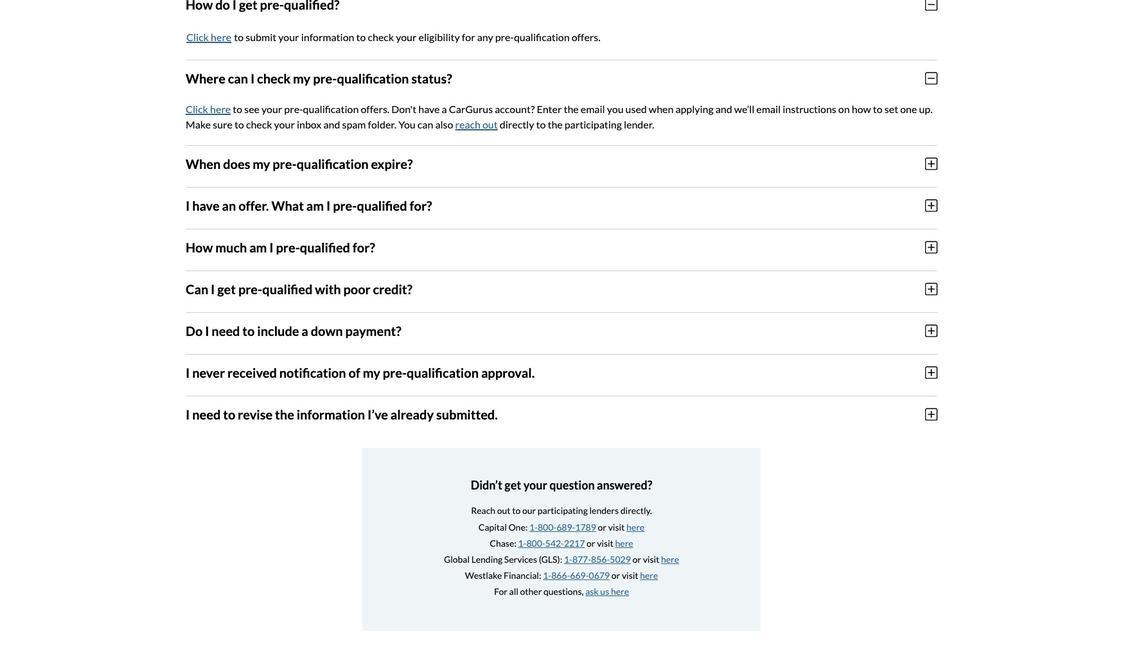 Task type: vqa. For each thing, say whether or not it's contained in the screenshot.
the OVERPRICED
no



Task type: locate. For each thing, give the bounding box(es) containing it.
0 horizontal spatial the
[[275, 407, 294, 422]]

where can i check my pre-qualification status?
[[186, 71, 452, 86]]

question
[[550, 478, 595, 492]]

the right enter
[[564, 103, 579, 115]]

2 horizontal spatial the
[[564, 103, 579, 115]]

qualification up don't
[[337, 71, 409, 86]]

offers. inside to see your pre-qualification offers. don't have a cargurus account? enter the email you used when applying and we'll email instructions on how to set one up. make sure to check your inbox and spam folder. you can also
[[361, 103, 390, 115]]

and left we'll
[[716, 103, 732, 115]]

applying
[[676, 103, 714, 115]]

1-866-669-0679 link
[[543, 570, 610, 581]]

qualification up inbox at the left of the page
[[303, 103, 359, 115]]

0 vertical spatial information
[[301, 31, 354, 43]]

participating inside reach out to our participating lenders directly. capital one: 1-800-689-1789 or visit here chase: 1-800-542-2217 or visit here global lending services (gls): 1-877-856-5029 or visit here westlake financial: 1-866-669-0679 or visit here for all other questions, ask us here
[[538, 505, 588, 516]]

0 horizontal spatial my
[[253, 156, 270, 171]]

1 vertical spatial a
[[302, 323, 308, 339]]

2 vertical spatial the
[[275, 407, 294, 422]]

2 horizontal spatial my
[[363, 365, 380, 380]]

1 vertical spatial participating
[[538, 505, 588, 516]]

when does my pre-qualification expire?
[[186, 156, 413, 171]]

plus square image inside 'i need to revise the information i've already submitted.' button
[[925, 407, 938, 421]]

1-877-856-5029 link
[[564, 554, 631, 565]]

don't
[[392, 103, 417, 115]]

submit
[[246, 31, 276, 43]]

1 vertical spatial plus square image
[[925, 282, 938, 296]]

received
[[227, 365, 277, 380]]

to left see
[[233, 103, 242, 115]]

1 vertical spatial check
[[257, 71, 291, 86]]

here left submit
[[211, 31, 231, 43]]

here link right '0679'
[[640, 570, 658, 581]]

here link right 5029
[[661, 554, 679, 565]]

directly
[[500, 118, 534, 130]]

instructions
[[783, 103, 837, 115]]

0 horizontal spatial email
[[581, 103, 605, 115]]

1 vertical spatial offers.
[[361, 103, 390, 115]]

1 vertical spatial click
[[186, 103, 208, 115]]

to inside reach out to our participating lenders directly. capital one: 1-800-689-1789 or visit here chase: 1-800-542-2217 or visit here global lending services (gls): 1-877-856-5029 or visit here westlake financial: 1-866-669-0679 or visit here for all other questions, ask us here
[[512, 505, 521, 516]]

qualified up with
[[300, 240, 350, 255]]

the down enter
[[548, 118, 563, 130]]

out
[[483, 118, 498, 130], [497, 505, 511, 516]]

1 vertical spatial am
[[249, 240, 267, 255]]

plus square image inside i have an offer. what am i pre-qualified for? button
[[925, 198, 938, 213]]

information inside button
[[297, 407, 365, 422]]

0 vertical spatial and
[[716, 103, 732, 115]]

participating
[[565, 118, 622, 130], [538, 505, 588, 516]]

account?
[[495, 103, 535, 115]]

and left spam
[[324, 118, 340, 130]]

plus square image for already
[[925, 407, 938, 421]]

minus square image inside where can i check my pre-qualification status? dropdown button
[[925, 71, 938, 85]]

all
[[509, 586, 518, 597]]

here link for 1-866-669-0679
[[640, 570, 658, 581]]

up.
[[919, 103, 933, 115]]

2 vertical spatial my
[[363, 365, 380, 380]]

plus square image
[[925, 240, 938, 254], [925, 282, 938, 296], [925, 407, 938, 421]]

2 plus square image from the top
[[925, 282, 938, 296]]

am right much
[[249, 240, 267, 255]]

0 vertical spatial out
[[483, 118, 498, 130]]

you
[[607, 103, 624, 115]]

can right you
[[418, 118, 433, 130]]

offers. up where can i check my pre-qualification status? dropdown button at the top of the page
[[572, 31, 601, 43]]

0 horizontal spatial have
[[192, 198, 220, 213]]

0 vertical spatial the
[[564, 103, 579, 115]]

click for click here to submit your information to check your eligibility for any pre-qualification offers.
[[186, 31, 209, 43]]

the right "revise"
[[275, 407, 294, 422]]

0 vertical spatial minus square image
[[925, 0, 938, 11]]

out right the reach
[[483, 118, 498, 130]]

am inside button
[[249, 240, 267, 255]]

0 vertical spatial participating
[[565, 118, 622, 130]]

here down directly.
[[627, 522, 645, 532]]

out for reach
[[497, 505, 511, 516]]

i inside how much am i pre-qualified for? button
[[269, 240, 274, 255]]

i inside can i get pre-qualified with poor credit? button
[[211, 281, 215, 297]]

to right sure
[[235, 118, 244, 130]]

2 plus square image from the top
[[925, 198, 938, 213]]

a inside to see your pre-qualification offers. don't have a cargurus account? enter the email you used when applying and we'll email instructions on how to set one up. make sure to check your inbox and spam folder. you can also
[[442, 103, 447, 115]]

need right do
[[212, 323, 240, 339]]

1 vertical spatial for?
[[353, 240, 375, 255]]

for? up poor
[[353, 240, 375, 255]]

3 plus square image from the top
[[925, 324, 938, 338]]

0 vertical spatial a
[[442, 103, 447, 115]]

to see your pre-qualification offers. don't have a cargurus account? enter the email you used when applying and we'll email instructions on how to set one up. make sure to check your inbox and spam folder. you can also
[[186, 103, 933, 130]]

your up our
[[524, 478, 547, 492]]

plus square image inside how much am i pre-qualified for? button
[[925, 240, 938, 254]]

i have an offer. what am i pre-qualified for?
[[186, 198, 432, 213]]

include
[[257, 323, 299, 339]]

1 horizontal spatial email
[[757, 103, 781, 115]]

1 vertical spatial get
[[505, 478, 521, 492]]

here link up 5029
[[615, 538, 633, 549]]

can
[[228, 71, 248, 86], [418, 118, 433, 130]]

0 horizontal spatial for?
[[353, 240, 375, 255]]

i never received notification of my pre-qualification approval. button
[[186, 355, 938, 391]]

how much am i pre-qualified for?
[[186, 240, 375, 255]]

or
[[598, 522, 607, 532], [587, 538, 595, 549], [633, 554, 641, 565], [612, 570, 620, 581]]

4 plus square image from the top
[[925, 366, 938, 380]]

1 vertical spatial minus square image
[[925, 71, 938, 85]]

check left the eligibility
[[368, 31, 394, 43]]

1 vertical spatial can
[[418, 118, 433, 130]]

800-
[[538, 522, 557, 532], [527, 538, 545, 549]]

your left inbox at the left of the page
[[274, 118, 295, 130]]

1 vertical spatial and
[[324, 118, 340, 130]]

here link
[[627, 522, 645, 532], [615, 538, 633, 549], [661, 554, 679, 565], [640, 570, 658, 581]]

out up capital
[[497, 505, 511, 516]]

a left down
[[302, 323, 308, 339]]

qualified down expire?
[[357, 198, 407, 213]]

1 vertical spatial have
[[192, 198, 220, 213]]

0 vertical spatial my
[[293, 71, 311, 86]]

status?
[[412, 71, 452, 86]]

2 vertical spatial check
[[246, 118, 272, 130]]

am right 'what'
[[306, 198, 324, 213]]

for? down expire?
[[410, 198, 432, 213]]

0 vertical spatial click
[[186, 31, 209, 43]]

0 vertical spatial have
[[419, 103, 440, 115]]

have inside to see your pre-qualification offers. don't have a cargurus account? enter the email you used when applying and we'll email instructions on how to set one up. make sure to check your inbox and spam folder. you can also
[[419, 103, 440, 115]]

856-
[[591, 554, 610, 565]]

0 horizontal spatial am
[[249, 240, 267, 255]]

0 horizontal spatial and
[[324, 118, 340, 130]]

669-
[[570, 570, 589, 581]]

didn't
[[471, 478, 502, 492]]

1 vertical spatial information
[[297, 407, 365, 422]]

542-
[[545, 538, 564, 549]]

or right 2217
[[587, 538, 595, 549]]

information down notification
[[297, 407, 365, 422]]

1 horizontal spatial can
[[418, 118, 433, 130]]

am inside button
[[306, 198, 324, 213]]

offers. up folder.
[[361, 103, 390, 115]]

information for the
[[297, 407, 365, 422]]

offer.
[[239, 198, 269, 213]]

qualified left with
[[262, 281, 313, 297]]

i
[[251, 71, 255, 86], [186, 198, 190, 213], [326, 198, 330, 213], [269, 240, 274, 255], [211, 281, 215, 297], [205, 323, 209, 339], [186, 365, 190, 380], [186, 407, 190, 422]]

your right see
[[262, 103, 282, 115]]

how much am i pre-qualified for? button
[[186, 229, 938, 265]]

1 vertical spatial need
[[192, 407, 221, 422]]

the for reach out directly to the participating lender.
[[548, 118, 563, 130]]

0 horizontal spatial get
[[217, 281, 236, 297]]

the
[[564, 103, 579, 115], [548, 118, 563, 130], [275, 407, 294, 422]]

1 horizontal spatial have
[[419, 103, 440, 115]]

1 vertical spatial the
[[548, 118, 563, 130]]

for?
[[410, 198, 432, 213], [353, 240, 375, 255]]

plus square image for pre-
[[925, 198, 938, 213]]

3 plus square image from the top
[[925, 407, 938, 421]]

click
[[186, 31, 209, 43], [186, 103, 208, 115]]

qualification inside to see your pre-qualification offers. don't have a cargurus account? enter the email you used when applying and we'll email instructions on how to set one up. make sure to check your inbox and spam folder. you can also
[[303, 103, 359, 115]]

1 vertical spatial qualified
[[300, 240, 350, 255]]

notification
[[279, 365, 346, 380]]

1 vertical spatial out
[[497, 505, 511, 516]]

down
[[311, 323, 343, 339]]

i never received notification of my pre-qualification approval.
[[186, 365, 535, 380]]

a up also
[[442, 103, 447, 115]]

0 vertical spatial qualified
[[357, 198, 407, 213]]

0 horizontal spatial offers.
[[361, 103, 390, 115]]

have left 'an'
[[192, 198, 220, 213]]

qualification inside dropdown button
[[337, 71, 409, 86]]

spam
[[342, 118, 366, 130]]

0 vertical spatial for?
[[410, 198, 432, 213]]

need
[[212, 323, 240, 339], [192, 407, 221, 422]]

our
[[522, 505, 536, 516]]

out inside reach out to our participating lenders directly. capital one: 1-800-689-1789 or visit here chase: 1-800-542-2217 or visit here global lending services (gls): 1-877-856-5029 or visit here westlake financial: 1-866-669-0679 or visit here for all other questions, ask us here
[[497, 505, 511, 516]]

folder.
[[368, 118, 397, 130]]

qualification
[[514, 31, 570, 43], [337, 71, 409, 86], [303, 103, 359, 115], [297, 156, 369, 171], [407, 365, 479, 380]]

plus square image inside can i get pre-qualified with poor credit? button
[[925, 282, 938, 296]]

capital
[[479, 522, 507, 532]]

1- right the 'one:'
[[530, 522, 538, 532]]

800- up (gls): on the bottom of the page
[[527, 538, 545, 549]]

qualified inside how much am i pre-qualified for? button
[[300, 240, 350, 255]]

2 minus square image from the top
[[925, 71, 938, 85]]

click up where
[[186, 31, 209, 43]]

to left set
[[873, 103, 883, 115]]

1- up "services"
[[518, 538, 527, 549]]

payment?
[[345, 323, 401, 339]]

out inside getting pre-qualified tab panel
[[483, 118, 498, 130]]

my right of
[[363, 365, 380, 380]]

to left "revise"
[[223, 407, 235, 422]]

click up make
[[186, 103, 208, 115]]

1 horizontal spatial a
[[442, 103, 447, 115]]

1 plus square image from the top
[[925, 240, 938, 254]]

1 horizontal spatial the
[[548, 118, 563, 130]]

here link for 1-877-856-5029
[[661, 554, 679, 565]]

already
[[391, 407, 434, 422]]

689-
[[557, 522, 575, 532]]

2 vertical spatial plus square image
[[925, 407, 938, 421]]

can right where
[[228, 71, 248, 86]]

1 vertical spatial my
[[253, 156, 270, 171]]

2217
[[564, 538, 585, 549]]

participating up 1-800-689-1789 link
[[538, 505, 588, 516]]

here link for 1-800-689-1789
[[627, 522, 645, 532]]

here up 5029
[[615, 538, 633, 549]]

need down never
[[192, 407, 221, 422]]

visit down 5029
[[622, 570, 638, 581]]

plus square image inside "do i need to include a down payment?" button
[[925, 324, 938, 338]]

information
[[301, 31, 354, 43], [297, 407, 365, 422]]

check down see
[[246, 118, 272, 130]]

click here button
[[186, 27, 232, 47]]

check inside to see your pre-qualification offers. don't have a cargurus account? enter the email you used when applying and we'll email instructions on how to set one up. make sure to check your inbox and spam folder. you can also
[[246, 118, 272, 130]]

0 vertical spatial need
[[212, 323, 240, 339]]

have up also
[[419, 103, 440, 115]]

one:
[[509, 522, 528, 532]]

check up see
[[257, 71, 291, 86]]

my right does
[[253, 156, 270, 171]]

0 vertical spatial plus square image
[[925, 240, 938, 254]]

can inside dropdown button
[[228, 71, 248, 86]]

for
[[494, 586, 508, 597]]

information up where can i check my pre-qualification status?
[[301, 31, 354, 43]]

plus square image
[[925, 157, 938, 171], [925, 198, 938, 213], [925, 324, 938, 338], [925, 366, 938, 380]]

0 vertical spatial get
[[217, 281, 236, 297]]

0 horizontal spatial can
[[228, 71, 248, 86]]

here right us
[[611, 586, 629, 597]]

877-
[[573, 554, 591, 565]]

credit?
[[373, 281, 413, 297]]

0 horizontal spatial a
[[302, 323, 308, 339]]

poor
[[343, 281, 371, 297]]

click here link
[[186, 103, 231, 115]]

participating inside getting pre-qualified tab panel
[[565, 118, 622, 130]]

minus square image
[[925, 0, 938, 11], [925, 71, 938, 85]]

email left you
[[581, 103, 605, 115]]

eligibility
[[419, 31, 460, 43]]

email right we'll
[[757, 103, 781, 115]]

westlake
[[465, 570, 502, 581]]

here link down directly.
[[627, 522, 645, 532]]

2 vertical spatial qualified
[[262, 281, 313, 297]]

1 horizontal spatial for?
[[410, 198, 432, 213]]

ask us here link
[[586, 586, 629, 597]]

0 vertical spatial am
[[306, 198, 324, 213]]

plus square image inside i never received notification of my pre-qualification approval. button
[[925, 366, 938, 380]]

i inside where can i check my pre-qualification status? dropdown button
[[251, 71, 255, 86]]

1-
[[530, 522, 538, 532], [518, 538, 527, 549], [564, 554, 573, 565], [543, 570, 551, 581]]

questions,
[[544, 586, 584, 597]]

visit right 5029
[[643, 554, 660, 565]]

any
[[477, 31, 493, 43]]

my up inbox at the left of the page
[[293, 71, 311, 86]]

get right didn't
[[505, 478, 521, 492]]

we'll
[[734, 103, 755, 115]]

1 email from the left
[[581, 103, 605, 115]]

1 vertical spatial 800-
[[527, 538, 545, 549]]

1 horizontal spatial my
[[293, 71, 311, 86]]

see
[[244, 103, 260, 115]]

the inside button
[[275, 407, 294, 422]]

information for your
[[301, 31, 354, 43]]

1 plus square image from the top
[[925, 157, 938, 171]]

get right can
[[217, 281, 236, 297]]

participating down you
[[565, 118, 622, 130]]

0 vertical spatial offers.
[[572, 31, 601, 43]]

get
[[217, 281, 236, 297], [505, 478, 521, 492]]

us
[[600, 586, 609, 597]]

1 horizontal spatial and
[[716, 103, 732, 115]]

1 horizontal spatial am
[[306, 198, 324, 213]]

have
[[419, 103, 440, 115], [192, 198, 220, 213]]

get inside button
[[217, 281, 236, 297]]

800- up 1-800-542-2217 link
[[538, 522, 557, 532]]

never
[[192, 365, 225, 380]]

to left our
[[512, 505, 521, 516]]

0 vertical spatial can
[[228, 71, 248, 86]]

my
[[293, 71, 311, 86], [253, 156, 270, 171], [363, 365, 380, 380]]

here up sure
[[210, 103, 231, 115]]

my inside dropdown button
[[293, 71, 311, 86]]



Task type: describe. For each thing, give the bounding box(es) containing it.
a inside "do i need to include a down payment?" button
[[302, 323, 308, 339]]

when does my pre-qualification expire? button
[[186, 146, 938, 182]]

2 email from the left
[[757, 103, 781, 115]]

financial:
[[504, 570, 541, 581]]

for? inside i have an offer. what am i pre-qualified for? button
[[410, 198, 432, 213]]

what
[[271, 198, 304, 213]]

click for click here
[[186, 103, 208, 115]]

5029
[[610, 554, 631, 565]]

getting pre-qualified tab panel
[[186, 0, 938, 437]]

you
[[399, 118, 416, 130]]

the inside to see your pre-qualification offers. don't have a cargurus account? enter the email you used when applying and we'll email instructions on how to set one up. make sure to check your inbox and spam folder. you can also
[[564, 103, 579, 115]]

the for i need to revise the information i've already submitted.
[[275, 407, 294, 422]]

check inside where can i check my pre-qualification status? dropdown button
[[257, 71, 291, 86]]

where can i check my pre-qualification status? button
[[186, 60, 938, 96]]

i need to revise the information i've already submitted.
[[186, 407, 498, 422]]

cargurus
[[449, 103, 493, 115]]

to up where can i check my pre-qualification status?
[[356, 31, 366, 43]]

pre- inside dropdown button
[[313, 71, 337, 86]]

1-800-542-2217 link
[[518, 538, 585, 549]]

plus square image for qualification
[[925, 366, 938, 380]]

i inside 'i need to revise the information i've already submitted.' button
[[186, 407, 190, 422]]

do i need to include a down payment?
[[186, 323, 401, 339]]

i need to revise the information i've already submitted. button
[[186, 396, 938, 432]]

click here to submit your information to check your eligibility for any pre-qualification offers.
[[186, 31, 601, 43]]

i inside "do i need to include a down payment?" button
[[205, 323, 209, 339]]

does
[[223, 156, 250, 171]]

your left the eligibility
[[396, 31, 417, 43]]

visit down lenders
[[608, 522, 625, 532]]

lenders
[[590, 505, 619, 516]]

with
[[315, 281, 341, 297]]

for? inside how much am i pre-qualified for? button
[[353, 240, 375, 255]]

plus square image for payment?
[[925, 324, 938, 338]]

can i get pre-qualified with poor credit? button
[[186, 271, 938, 307]]

set
[[885, 103, 898, 115]]

or right '0679'
[[612, 570, 620, 581]]

sure
[[213, 118, 233, 130]]

lending
[[472, 554, 503, 565]]

global
[[444, 554, 470, 565]]

1 minus square image from the top
[[925, 0, 938, 11]]

866-
[[551, 570, 570, 581]]

visit up the 856- on the bottom of page
[[597, 538, 614, 549]]

submitted.
[[436, 407, 498, 422]]

here right 5029
[[661, 554, 679, 565]]

to left submit
[[234, 31, 244, 43]]

or right 5029
[[633, 554, 641, 565]]

other
[[520, 586, 542, 597]]

used
[[626, 103, 647, 115]]

i've
[[368, 407, 388, 422]]

1-800-689-1789 link
[[530, 522, 596, 532]]

for
[[462, 31, 475, 43]]

ask
[[586, 586, 599, 597]]

when
[[649, 103, 674, 115]]

when
[[186, 156, 221, 171]]

1 horizontal spatial offers.
[[572, 31, 601, 43]]

to down enter
[[536, 118, 546, 130]]

can inside to see your pre-qualification offers. don't have a cargurus account? enter the email you used when applying and we'll email instructions on how to set one up. make sure to check your inbox and spam folder. you can also
[[418, 118, 433, 130]]

enter
[[537, 103, 562, 115]]

i inside i never received notification of my pre-qualification approval. button
[[186, 365, 190, 380]]

0 vertical spatial 800-
[[538, 522, 557, 532]]

qualification up submitted.
[[407, 365, 479, 380]]

1- down 2217
[[564, 554, 573, 565]]

click here
[[186, 103, 231, 115]]

chase:
[[490, 538, 517, 549]]

qualified inside can i get pre-qualified with poor credit? button
[[262, 281, 313, 297]]

to left include
[[242, 323, 255, 339]]

of
[[349, 365, 360, 380]]

plus square image inside when does my pre-qualification expire? button
[[925, 157, 938, 171]]

can
[[186, 281, 208, 297]]

i have an offer. what am i pre-qualified for? button
[[186, 188, 938, 223]]

your right submit
[[278, 31, 299, 43]]

much
[[215, 240, 247, 255]]

here link for 1-800-542-2217
[[615, 538, 633, 549]]

how
[[852, 103, 871, 115]]

reach out to our participating lenders directly. capital one: 1-800-689-1789 or visit here chase: 1-800-542-2217 or visit here global lending services (gls): 1-877-856-5029 or visit here westlake financial: 1-866-669-0679 or visit here for all other questions, ask us here
[[444, 505, 679, 597]]

can i get pre-qualified with poor credit?
[[186, 281, 413, 297]]

pre- inside to see your pre-qualification offers. don't have a cargurus account? enter the email you used when applying and we'll email instructions on how to set one up. make sure to check your inbox and spam folder. you can also
[[284, 103, 303, 115]]

have inside button
[[192, 198, 220, 213]]

reach
[[471, 505, 495, 516]]

1- down (gls): on the bottom of the page
[[543, 570, 551, 581]]

also
[[435, 118, 453, 130]]

answered?
[[597, 478, 652, 492]]

how
[[186, 240, 213, 255]]

on
[[839, 103, 850, 115]]

(gls):
[[539, 554, 562, 565]]

expire?
[[371, 156, 413, 171]]

inbox
[[297, 118, 322, 130]]

revise
[[238, 407, 273, 422]]

qualified inside i have an offer. what am i pre-qualified for? button
[[357, 198, 407, 213]]

didn't get your question answered?
[[471, 478, 652, 492]]

services
[[504, 554, 537, 565]]

qualification down spam
[[297, 156, 369, 171]]

out for reach
[[483, 118, 498, 130]]

do i need to include a down payment? button
[[186, 313, 938, 349]]

pre- inside button
[[333, 198, 357, 213]]

where
[[186, 71, 225, 86]]

reach out link
[[455, 118, 498, 130]]

directly.
[[621, 505, 652, 516]]

qualification up where can i check my pre-qualification status? dropdown button at the top of the page
[[514, 31, 570, 43]]

reach out directly to the participating lender.
[[455, 118, 655, 130]]

1 horizontal spatial get
[[505, 478, 521, 492]]

do
[[186, 323, 203, 339]]

0 vertical spatial check
[[368, 31, 394, 43]]

approval.
[[481, 365, 535, 380]]

or down lenders
[[598, 522, 607, 532]]

here right '0679'
[[640, 570, 658, 581]]

1789
[[575, 522, 596, 532]]

plus square image for credit?
[[925, 282, 938, 296]]



